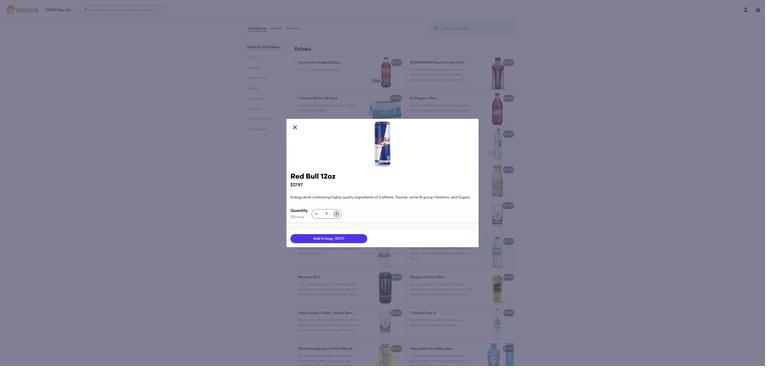 Task type: describe. For each thing, give the bounding box(es) containing it.
to inside clean and refreshing water to stay hydrated all day.
[[345, 103, 349, 108]]

$4.79 for blend of 23 flavors married together to form a pefectly refreshing soda.
[[505, 96, 514, 100]]

0 horizontal spatial energy
[[291, 195, 302, 200]]

1 vertical spatial from
[[348, 180, 356, 184]]

$12.39
[[391, 96, 401, 100]]

dr pepper 20oz
[[410, 96, 437, 100]]

7- for 7-select purified water gallon
[[298, 239, 301, 244]]

extra large coffee - 7 reserve colombian 24oz
[[410, 204, 491, 208]]

add to bag : $17.97
[[313, 237, 345, 241]]

drink inside lemon-lime flavored soft drink with a crisp, clean taste that quenches your thirst.
[[454, 247, 462, 251]]

for inside purified water with minerals and electrolytes added for taste.
[[443, 323, 448, 328]]

simply orange juice 52oz image
[[367, 165, 404, 197]]

1 vertical spatial water
[[327, 239, 338, 244]]

together
[[456, 103, 471, 108]]

discover
[[410, 175, 425, 179]]

to left bag
[[322, 237, 325, 241]]

a up fun
[[298, 19, 301, 23]]

0 horizontal spatial 28oz
[[445, 347, 453, 351]]

- for house
[[331, 311, 333, 315]]

1 horizontal spatial energy
[[309, 347, 321, 351]]

1 vertical spatial 16oz
[[369, 347, 376, 351]]

select for pure
[[414, 311, 424, 315]]

blend inside 'blend of 23 flavors married together to form a pefectly refreshing soda.'
[[410, 103, 420, 108]]

water inside "perfectly purified water for refueling and hydration."
[[328, 247, 338, 251]]

12oz for red bull 12oz $17.97
[[321, 172, 336, 181]]

kiwi
[[317, 211, 323, 215]]

discover a creamy blend of coffee and milk, mixed with divine vanilla flavor. the finest arabica beans create a rich and undeniably luscious beverage.
[[410, 175, 474, 200]]

gatorade cool blue 28oz image
[[479, 344, 517, 366]]

to inside refreshing kiwi and strawberry flavors to keep you hydrated and replenish the electrolytes lost during exercise.
[[310, 216, 314, 220]]

a left mix
[[428, 287, 430, 292]]

12oz for red bull 12oz
[[313, 132, 320, 136]]

vitamins,
[[435, 195, 450, 200]]

gallon
[[339, 239, 350, 244]]

ingredients
[[355, 195, 374, 200]]

taste
[[431, 252, 439, 256]]

large for extra large coffee - 7 reserve colombian 24oz
[[420, 204, 430, 208]]

and up flavor.
[[410, 180, 417, 184]]

pefectly
[[427, 108, 440, 113]]

st
[[66, 8, 70, 12]]

patch
[[331, 347, 341, 351]]

added
[[431, 323, 442, 328]]

red bull 12oz $17.97
[[291, 172, 336, 188]]

blue for gatorade cool blue 28oz
[[437, 347, 445, 351]]

0 horizontal spatial $5.99
[[393, 132, 401, 136]]

roy
[[58, 8, 65, 12]]

large for extra large coffee - house blend 24oz
[[308, 311, 318, 315]]

slurpee cherry 30oz image
[[479, 272, 517, 305]]

of left caffeine, on the bottom of page
[[375, 195, 378, 200]]

a delicious orange juice free from water or preservtives and not from concentrate. button
[[295, 165, 404, 197]]

cherry
[[424, 275, 436, 280]]

reviews
[[286, 26, 300, 31]]

divine
[[446, 180, 456, 184]]

of inside 'blend of 23 flavors married together to form a pefectly refreshing soda.'
[[421, 103, 424, 108]]

electrolit strawberry kiwi 21oz image
[[367, 200, 404, 233]]

about button
[[271, 20, 282, 38]]

smooth
[[417, 293, 430, 297]]

quality
[[343, 195, 354, 200]]

2700
[[45, 8, 54, 12]]

0 vertical spatial from
[[347, 175, 355, 179]]

blue for gatorade cool blue rehydrates, replenishes, and refuels the body. best when served cold.
[[437, 354, 444, 358]]

23
[[425, 103, 429, 108]]

$5.49
[[392, 347, 401, 351]]

water inside purified water with minerals and electrolytes added for taste.
[[424, 318, 434, 322]]

b-
[[420, 195, 424, 200]]

rich
[[426, 190, 432, 194]]

0 horizontal spatial drink
[[303, 195, 312, 200]]

0 horizontal spatial strawberry
[[314, 204, 333, 208]]

- for 7
[[444, 204, 445, 208]]

1 vertical spatial svg image
[[315, 212, 319, 216]]

cool for rehydrates,
[[428, 354, 436, 358]]

$3.59 for extra large coffee - house blend 24oz
[[392, 311, 401, 315]]

0 horizontal spatial water
[[313, 96, 323, 100]]

ice cream tab
[[248, 96, 283, 101]]

quantity 100 max
[[291, 208, 308, 219]]

that's
[[346, 19, 356, 23]]

0 vertical spatial 24oz
[[483, 204, 491, 208]]

21oz
[[342, 204, 350, 208]]

fun
[[298, 24, 304, 28]]

sprite 20oz image
[[479, 236, 517, 269]]

bag
[[326, 237, 333, 241]]

to inside funyuns® onion flavored rings are a deliciously different snack that's fun to eat, with a crisp texture and zesty onion flavor
[[305, 24, 308, 28]]

drink,
[[446, 60, 456, 65]]

0 vertical spatial original
[[318, 60, 331, 65]]

0 vertical spatial drinks
[[295, 46, 311, 52]]

refreshing
[[298, 211, 316, 215]]

zesty
[[298, 29, 307, 33]]

extra large coffee - house blend 24oz image
[[367, 308, 404, 340]]

during
[[348, 221, 359, 225]]

and down finest
[[433, 190, 440, 194]]

coffee
[[457, 175, 468, 179]]

gatorade for gatorade cool blue rehydrates, replenishes, and refuels the body. best when served cold.
[[410, 354, 427, 358]]

vanilla
[[457, 180, 468, 184]]

are
[[355, 14, 360, 18]]

bodyarmor sports drink, strawberry banana 28oz image
[[479, 57, 517, 90]]

0 vertical spatial 28oz
[[491, 60, 499, 65]]

e
[[55, 8, 57, 12]]

1 coca from the top
[[298, 60, 308, 65]]

2 vertical spatial 20oz
[[429, 96, 437, 100]]

0 horizontal spatial purified
[[313, 239, 326, 244]]

candy
[[248, 86, 259, 90]]

$4.79 for coca cola original 20oz
[[393, 60, 401, 65]]

&
[[258, 45, 261, 49]]

0 vertical spatial cola
[[309, 60, 317, 65]]

icy!
[[461, 293, 467, 297]]

pure
[[425, 311, 433, 315]]

flavor
[[318, 29, 327, 33]]

caffeine,
[[379, 195, 395, 200]]

electrolit
[[298, 204, 314, 208]]

7-select purified water gallon image
[[367, 236, 404, 269]]

with inside purified water with minerals and electrolytes added for taste.
[[435, 318, 442, 322]]

$5.29
[[392, 204, 401, 208]]

1 horizontal spatial $5.99
[[505, 275, 514, 280]]

$4.59 button
[[407, 129, 517, 161]]

grocery tab
[[248, 106, 283, 111]]

grocery
[[248, 107, 261, 111]]

keep
[[410, 282, 419, 287]]

drinks tab
[[248, 55, 283, 60]]

magnifying glass icon image
[[434, 26, 440, 32]]

orange
[[317, 175, 330, 179]]

rings
[[345, 14, 354, 18]]

2 coca from the top
[[298, 68, 308, 72]]

coffee for 7
[[431, 204, 443, 208]]

extra for extra large coffee - house blend 24oz
[[298, 311, 307, 315]]

$4.59
[[505, 132, 514, 136]]

snacks
[[248, 66, 260, 70]]

hydrated inside refreshing kiwi and strawberry flavors to keep you hydrated and replenish the electrolytes lost during exercise.
[[331, 216, 346, 220]]

coca cola original 20oz image
[[367, 57, 404, 90]]

deals & top sellers tab
[[248, 45, 283, 50]]

and inside purified water with minerals and electrolytes added for taste.
[[458, 318, 465, 322]]

funyuns® onion flavored rings are a deliciously different snack that's fun to eat, with a crisp texture and zesty onion flavor
[[298, 14, 360, 33]]

and inside the a delicious orange juice free from water or preservtives and not from concentrate.
[[334, 180, 341, 184]]

a up the mixed
[[426, 175, 428, 179]]

gatorade for gatorade cool blue 28oz
[[410, 347, 427, 351]]

arabica
[[439, 185, 452, 189]]

ghost energy sour patch blue raspberry 16oz image
[[367, 344, 404, 366]]

gatorade cool blue rehydrates, replenishes, and refuels the body. best when served cold.
[[410, 354, 467, 366]]

enjoy
[[418, 287, 427, 292]]

slurpee cherry 30oz
[[410, 275, 445, 280]]

drinks inside tab
[[248, 55, 258, 60]]

quenches
[[448, 252, 465, 256]]

sweet
[[442, 287, 452, 292]]

ice
[[248, 96, 253, 101]]

quantity
[[291, 208, 308, 213]]

water inside clean and refreshing water to stay hydrated all day.
[[335, 103, 344, 108]]

0 vertical spatial 16oz
[[313, 275, 320, 280]]

mixed
[[427, 180, 437, 184]]

thirst.
[[410, 257, 420, 261]]

extra large coffee - house blend 24oz
[[298, 311, 364, 315]]

day.
[[319, 108, 327, 113]]

cup"
[[458, 282, 467, 287]]

the
[[421, 185, 428, 189]]

bull for red bull 12oz
[[306, 132, 312, 136]]

flavored
[[329, 14, 344, 18]]

and inside clean and refreshing water to stay hydrated all day.
[[309, 103, 316, 108]]

blue right patch
[[342, 347, 349, 351]]

soda.
[[459, 108, 468, 113]]

candy tab
[[248, 86, 283, 91]]



Task type: locate. For each thing, give the bounding box(es) containing it.
sour
[[322, 347, 330, 351]]

different
[[320, 19, 334, 23]]

2 gatorade from the top
[[410, 354, 427, 358]]

0 vertical spatial blend
[[410, 103, 420, 108]]

0 horizontal spatial -
[[331, 311, 333, 315]]

monster 16oz image
[[367, 272, 404, 305]]

flavors up an
[[453, 287, 464, 292]]

16oz right monster
[[313, 275, 320, 280]]

a inside 'blend of 23 flavors married together to form a pefectly refreshing soda.'
[[424, 108, 426, 113]]

main navigation navigation
[[0, 0, 766, 20]]

0 vertical spatial 12oz
[[313, 132, 320, 136]]

to right fun
[[305, 24, 308, 28]]

select up "perfectly"
[[301, 239, 312, 244]]

1 horizontal spatial strawberry
[[457, 60, 476, 65]]

energy drink containing highly quality ingredients of caffeine, taurine, some b-group vitamins, and sugars.
[[291, 195, 471, 200]]

28oz right banana
[[491, 60, 499, 65]]

0 vertical spatial 20oz
[[332, 60, 340, 65]]

of up divine
[[453, 175, 457, 179]]

for down minerals
[[443, 323, 448, 328]]

- left 7
[[444, 204, 445, 208]]

2 horizontal spatial flavors
[[453, 287, 464, 292]]

svg image
[[84, 8, 88, 12], [315, 212, 319, 216]]

the down the keep
[[314, 221, 320, 225]]

and inside gatorade cool blue rehydrates, replenishes, and refuels the body. best when served cold.
[[431, 359, 438, 363]]

and down juice
[[334, 180, 341, 184]]

- left house
[[331, 311, 333, 315]]

1 horizontal spatial the
[[410, 293, 416, 297]]

from right not
[[348, 180, 356, 184]]

bull
[[306, 132, 312, 136], [306, 172, 319, 181]]

7-select water 24 pack image
[[367, 93, 404, 126]]

7- for 7-select pure 1l
[[410, 311, 414, 315]]

0 vertical spatial purified
[[313, 239, 326, 244]]

personal care tab
[[248, 116, 283, 122]]

0 vertical spatial bull
[[306, 132, 312, 136]]

replenish
[[298, 221, 314, 225]]

1 vertical spatial refreshing
[[441, 108, 458, 113]]

$5.39
[[505, 60, 514, 65]]

$17.97 inside red bull 12oz $17.97
[[291, 182, 303, 188]]

colombian
[[463, 204, 482, 208]]

purified up purified
[[313, 239, 326, 244]]

2700 e roy st
[[45, 8, 70, 12]]

1 vertical spatial extra
[[298, 311, 307, 315]]

2 vertical spatial flavors
[[453, 287, 464, 292]]

blend
[[443, 175, 452, 179]]

0 horizontal spatial large
[[308, 311, 318, 315]]

28oz up rehydrates,
[[445, 347, 453, 351]]

onion
[[308, 29, 317, 33]]

water inside the a delicious orange juice free from water or preservtives and not from concentrate.
[[298, 180, 308, 184]]

0 vertical spatial large
[[420, 204, 430, 208]]

starbucks frappuccino vanilla 13.7oz image
[[479, 165, 517, 197]]

red for red bull 12oz
[[298, 132, 305, 136]]

household
[[248, 127, 266, 131]]

1 horizontal spatial water
[[327, 239, 338, 244]]

1 horizontal spatial drink
[[454, 247, 462, 251]]

a
[[298, 19, 301, 23], [324, 24, 327, 28], [424, 108, 426, 113], [426, 175, 428, 179], [422, 190, 425, 194], [471, 247, 473, 251], [436, 282, 438, 287], [428, 287, 430, 292]]

coffee left house
[[319, 311, 331, 315]]

0 horizontal spatial $3.59
[[392, 311, 401, 315]]

cool for 28oz
[[428, 347, 436, 351]]

24
[[324, 96, 328, 100]]

beans
[[453, 185, 464, 189]]

to left the keep
[[310, 216, 314, 220]]

funyuns onion flavored rings 6oz image
[[367, 4, 404, 36]]

0 vertical spatial drink
[[303, 195, 312, 200]]

1 horizontal spatial 24oz
[[483, 204, 491, 208]]

energy left sour
[[309, 347, 321, 351]]

bodyarmor
[[410, 60, 434, 65]]

bull inside red bull 12oz $17.97
[[306, 172, 319, 181]]

personal
[[248, 117, 262, 121]]

1 vertical spatial 28oz
[[445, 347, 453, 351]]

1 horizontal spatial flavors
[[430, 103, 441, 108]]

0 horizontal spatial refreshing
[[317, 103, 334, 108]]

1 horizontal spatial large
[[420, 204, 430, 208]]

7
[[446, 204, 448, 208]]

$17.97
[[291, 182, 303, 188], [335, 237, 345, 241]]

electrolytes down 7-select pure 1l
[[410, 323, 430, 328]]

a up your
[[471, 247, 473, 251]]

about
[[271, 26, 282, 31]]

refreshing inside clean and refreshing water to stay hydrated all day.
[[317, 103, 334, 108]]

select left pure
[[414, 311, 424, 315]]

and right minerals
[[458, 318, 465, 322]]

monster 16oz
[[298, 275, 320, 280]]

1 vertical spatial strawberry
[[314, 204, 333, 208]]

with up flavor
[[316, 24, 323, 28]]

add
[[313, 237, 321, 241]]

1 cool from the top
[[428, 347, 436, 351]]

energy
[[291, 195, 302, 200], [309, 347, 321, 351]]

the left smooth
[[410, 293, 416, 297]]

finest
[[429, 185, 438, 189]]

28oz
[[491, 60, 499, 65], [445, 347, 453, 351]]

to inside 'blend of 23 flavors married together to form a pefectly refreshing soda.'
[[410, 108, 414, 113]]

0 horizontal spatial hydrated
[[298, 108, 314, 113]]

with up arabica
[[438, 180, 445, 184]]

rehydrates,
[[445, 354, 464, 358]]

:
[[334, 237, 335, 241]]

1l
[[434, 311, 437, 315]]

purified down 7-select pure 1l
[[410, 318, 423, 322]]

0 horizontal spatial 24oz
[[356, 311, 364, 315]]

soft
[[446, 247, 453, 251]]

cool
[[420, 282, 427, 287]]

water down :
[[328, 247, 338, 251]]

1 horizontal spatial purified
[[410, 318, 423, 322]]

0 horizontal spatial flavors
[[298, 216, 309, 220]]

7- up the clean
[[298, 96, 301, 100]]

1 vertical spatial original
[[317, 68, 331, 72]]

2 vertical spatial 7-
[[410, 311, 414, 315]]

2 coca cola original 20oz from the top
[[298, 68, 340, 72]]

12oz down all
[[313, 132, 320, 136]]

1 vertical spatial the
[[410, 293, 416, 297]]

water up "perfectly purified water for refueling and hydration."
[[327, 239, 338, 244]]

concentrate.
[[298, 185, 320, 189]]

0 horizontal spatial extra
[[298, 311, 307, 315]]

1 vertical spatial large
[[308, 311, 318, 315]]

cool down gatorade cool blue 28oz
[[428, 354, 436, 358]]

7- for 7-select water 24 pack
[[298, 96, 301, 100]]

refueling
[[344, 247, 359, 251]]

blend right house
[[345, 311, 355, 315]]

1 horizontal spatial $3.59
[[505, 204, 514, 208]]

7-
[[298, 96, 301, 100], [298, 239, 301, 244], [410, 311, 414, 315]]

a delicious orange juice free from water or preservtives and not from concentrate.
[[298, 175, 356, 189]]

select
[[301, 96, 312, 100], [301, 239, 312, 244], [414, 311, 424, 315]]

sellers
[[269, 45, 280, 49]]

0 vertical spatial red
[[298, 132, 305, 136]]

svg image right st
[[84, 8, 88, 12]]

and down keep
[[410, 287, 417, 292]]

electrolytes inside refreshing kiwi and strawberry flavors to keep you hydrated and replenish the electrolytes lost during exercise.
[[321, 221, 341, 225]]

0 horizontal spatial 12oz
[[313, 132, 320, 136]]

0 horizontal spatial electrolytes
[[321, 221, 341, 225]]

of up the refreshment
[[438, 287, 441, 292]]

sugars.
[[459, 195, 471, 200]]

0 vertical spatial $5.99
[[393, 132, 401, 136]]

2 cool from the top
[[428, 354, 436, 358]]

drink up quenches
[[454, 247, 462, 251]]

of left an
[[452, 293, 455, 297]]

1 vertical spatial cola
[[308, 68, 317, 72]]

from up not
[[347, 175, 355, 179]]

strawberry right drink,
[[457, 60, 476, 65]]

blue up gatorade cool blue rehydrates, replenishes, and refuels the body. best when served cold.
[[437, 347, 445, 351]]

or
[[309, 180, 312, 184]]

2 vertical spatial the
[[451, 359, 457, 363]]

delicious
[[302, 175, 317, 179]]

12oz inside red bull 12oz $17.97
[[321, 172, 336, 181]]

ghost energy sour patch blue raspberry 16oz
[[298, 347, 376, 351]]

0 horizontal spatial coffee
[[319, 311, 331, 315]]

0 vertical spatial cool
[[428, 347, 436, 351]]

crisp,
[[410, 252, 420, 256]]

and inside "perfectly purified water for refueling and hydration."
[[298, 252, 305, 256]]

1 vertical spatial coca cola original 20oz
[[298, 68, 340, 72]]

the inside gatorade cool blue rehydrates, replenishes, and refuels the body. best when served cold.
[[451, 359, 457, 363]]

1 vertical spatial hydrated
[[331, 216, 346, 220]]

of inside discover a creamy blend of coffee and milk, mixed with divine vanilla flavor. the finest arabica beans create a rich and undeniably luscious beverage.
[[453, 175, 457, 179]]

0 vertical spatial gatorade
[[410, 347, 427, 351]]

served
[[429, 364, 440, 366]]

ghost
[[298, 347, 308, 351]]

electrolytes down you
[[321, 221, 341, 225]]

food
[[258, 76, 266, 80]]

flavors up replenish
[[298, 216, 309, 220]]

replenishes,
[[410, 359, 430, 363]]

household tab
[[248, 127, 283, 132]]

1 vertical spatial blend
[[345, 311, 355, 315]]

$4.79 for lemon-lime flavored soft drink with a crisp, clean taste that quenches your thirst.
[[505, 239, 514, 244]]

7- left pure
[[410, 311, 414, 315]]

blend up "form"
[[410, 103, 420, 108]]

beverage.
[[410, 195, 428, 200]]

1 horizontal spatial for
[[443, 323, 448, 328]]

all
[[315, 108, 319, 113]]

water left 24
[[313, 96, 323, 100]]

refreshment
[[431, 293, 451, 297]]

flavors inside keep cool with a "stay cold cup" and enjoy a mix of sweet flavors with the smooth refreshment of an icy!
[[453, 287, 464, 292]]

and inside keep cool with a "stay cold cup" and enjoy a mix of sweet flavors with the smooth refreshment of an icy!
[[410, 287, 417, 292]]

to left stay
[[345, 103, 349, 108]]

hydration.
[[306, 252, 323, 256]]

cool inside gatorade cool blue rehydrates, replenishes, and refuels the body. best when served cold.
[[428, 354, 436, 358]]

20oz
[[332, 60, 340, 65], [332, 68, 340, 72], [429, 96, 437, 100]]

red bull 12oz image
[[367, 129, 404, 161]]

1 vertical spatial drink
[[454, 247, 462, 251]]

7-select pure 1l image
[[479, 308, 517, 340]]

$3.59 for extra large coffee - 7 reserve colombian 24oz
[[505, 204, 514, 208]]

to left "form"
[[410, 108, 414, 113]]

water down pure
[[424, 318, 434, 322]]

select up the clean
[[301, 96, 312, 100]]

$17.97 right :
[[335, 237, 345, 241]]

group
[[424, 195, 434, 200]]

perfectly
[[298, 247, 313, 251]]

16oz right raspberry
[[369, 347, 376, 351]]

flavors up pefectly
[[430, 103, 441, 108]]

Input item quantity number field
[[321, 209, 332, 219]]

1 vertical spatial coca
[[298, 68, 308, 72]]

personal care
[[248, 117, 272, 121]]

water down a
[[298, 180, 308, 184]]

0 vertical spatial extra
[[410, 204, 419, 208]]

drink up "electrolit"
[[303, 195, 312, 200]]

refuels
[[439, 359, 450, 363]]

1 horizontal spatial electrolytes
[[410, 323, 430, 328]]

refreshing down married
[[441, 108, 458, 113]]

1 vertical spatial electrolytes
[[410, 323, 430, 328]]

12oz
[[313, 132, 320, 136], [321, 172, 336, 181]]

and up 'during'
[[347, 216, 354, 220]]

keep
[[315, 216, 323, 220]]

0 horizontal spatial svg image
[[84, 8, 88, 12]]

and down "perfectly"
[[298, 252, 305, 256]]

deals
[[248, 45, 257, 49]]

1 horizontal spatial extra
[[410, 204, 419, 208]]

coffee for house
[[319, 311, 331, 315]]

an
[[456, 293, 461, 297]]

texture
[[336, 24, 348, 28]]

1 vertical spatial 20oz
[[332, 68, 340, 72]]

gatorade inside gatorade cool blue rehydrates, replenishes, and refuels the body. best when served cold.
[[410, 354, 427, 358]]

refreshing
[[317, 103, 334, 108], [441, 108, 458, 113]]

select for water
[[301, 96, 312, 100]]

24oz right "colombian"
[[483, 204, 491, 208]]

1 vertical spatial $5.99
[[505, 275, 514, 280]]

1 vertical spatial 24oz
[[356, 311, 364, 315]]

with up added
[[435, 318, 442, 322]]

0 vertical spatial water
[[313, 96, 323, 100]]

and down 'undeniably'
[[451, 195, 458, 200]]

undeniably
[[440, 190, 459, 194]]

cool up gatorade cool blue rehydrates, replenishes, and refuels the body. best when served cold.
[[428, 347, 436, 351]]

1 vertical spatial 7-
[[298, 239, 301, 244]]

strawberry up kiwi
[[314, 204, 333, 208]]

sports
[[434, 60, 445, 65]]

fresh food
[[248, 76, 266, 80]]

a up mix
[[436, 282, 438, 287]]

extra large coffee - 7 reserve colombian 24oz image
[[479, 200, 517, 233]]

0 horizontal spatial the
[[314, 221, 320, 225]]

minerals
[[443, 318, 457, 322]]

blend of 23 flavors married together to form a pefectly refreshing soda.
[[410, 103, 471, 113]]

snacks tab
[[248, 65, 283, 70]]

hydrated down strawberry
[[331, 216, 346, 220]]

with inside lemon-lime flavored soft drink with a crisp, clean taste that quenches your thirst.
[[463, 247, 470, 251]]

0 vertical spatial coffee
[[431, 204, 443, 208]]

to
[[305, 24, 308, 28], [345, 103, 349, 108], [410, 108, 414, 113], [310, 216, 314, 220], [322, 237, 325, 241]]

of left 23
[[421, 103, 424, 108]]

and up served
[[431, 359, 438, 363]]

drinks down zesty
[[295, 46, 311, 52]]

1 vertical spatial 12oz
[[321, 172, 336, 181]]

1 vertical spatial energy
[[309, 347, 321, 351]]

1 coca cola original 20oz from the top
[[298, 60, 340, 65]]

12oz left free
[[321, 172, 336, 181]]

with inside discover a creamy blend of coffee and milk, mixed with divine vanilla flavor. the finest arabica beans create a rich and undeniably luscious beverage.
[[438, 180, 445, 184]]

form
[[415, 108, 423, 113]]

and inside funyuns® onion flavored rings are a deliciously different snack that's fun to eat, with a crisp texture and zesty onion flavor
[[349, 24, 356, 28]]

svg image inside main navigation navigation
[[84, 8, 88, 12]]

hydrated inside clean and refreshing water to stay hydrated all day.
[[298, 108, 314, 113]]

0 vertical spatial $3.59
[[505, 204, 514, 208]]

purified
[[313, 239, 326, 244], [410, 318, 423, 322]]

purified inside purified water with minerals and electrolytes added for taste.
[[410, 318, 423, 322]]

keep cool with a "stay cold cup" and enjoy a mix of sweet flavors with the smooth refreshment of an icy!
[[410, 282, 472, 297]]

a down different
[[324, 24, 327, 28]]

1 vertical spatial select
[[301, 239, 312, 244]]

"stay
[[439, 282, 448, 287]]

the inside keep cool with a "stay cold cup" and enjoy a mix of sweet flavors with the smooth refreshment of an icy!
[[410, 293, 416, 297]]

and up all
[[309, 103, 316, 108]]

0 vertical spatial for
[[338, 247, 343, 251]]

drinks down deals in the left top of the page
[[248, 55, 258, 60]]

1 vertical spatial for
[[443, 323, 448, 328]]

red inside red bull 12oz $17.97
[[291, 172, 304, 181]]

svg image
[[756, 7, 762, 13], [71, 9, 74, 12], [292, 124, 298, 130], [335, 212, 339, 216]]

smartwater 1l image
[[479, 129, 517, 161]]

house
[[334, 311, 345, 315]]

dr pepper 20oz image
[[479, 93, 517, 126]]

hydrated down the clean
[[298, 108, 314, 113]]

extra for extra large coffee - 7 reserve colombian 24oz
[[410, 204, 419, 208]]

with up mix
[[428, 282, 435, 287]]

$17.97 down a
[[291, 182, 303, 188]]

of
[[421, 103, 424, 108], [453, 175, 457, 179], [375, 195, 378, 200], [438, 287, 441, 292], [452, 293, 455, 297]]

red for red bull 12oz $17.97
[[291, 172, 304, 181]]

1 horizontal spatial 28oz
[[491, 60, 499, 65]]

red bull 12oz
[[298, 132, 320, 136]]

0 horizontal spatial for
[[338, 247, 343, 251]]

reviews button
[[286, 20, 300, 38]]

create
[[410, 190, 422, 194]]

flavors inside 'blend of 23 flavors married together to form a pefectly refreshing soda.'
[[430, 103, 441, 108]]

bull for red bull 12oz $17.97
[[306, 172, 319, 181]]

strawberry
[[332, 211, 350, 215]]

clean
[[298, 103, 308, 108]]

0 vertical spatial coca
[[298, 60, 308, 65]]

refreshing up day.
[[317, 103, 334, 108]]

1 horizontal spatial 16oz
[[369, 347, 376, 351]]

refreshing inside 'blend of 23 flavors married together to form a pefectly refreshing soda.'
[[441, 108, 458, 113]]

1 horizontal spatial $17.97
[[335, 237, 345, 241]]

1 vertical spatial $3.59
[[392, 311, 401, 315]]

1 horizontal spatial blend
[[410, 103, 420, 108]]

0 vertical spatial electrolytes
[[321, 221, 341, 225]]

flavors inside refreshing kiwi and strawberry flavors to keep you hydrated and replenish the electrolytes lost during exercise.
[[298, 216, 309, 220]]

with up icy!
[[465, 287, 472, 292]]

svg image left input item quantity number field
[[315, 212, 319, 216]]

and down that's
[[349, 24, 356, 28]]

7-select pure 1l
[[410, 311, 437, 315]]

care
[[263, 117, 272, 121]]

1 vertical spatial drinks
[[248, 55, 258, 60]]

1 horizontal spatial drinks
[[295, 46, 311, 52]]

a
[[298, 175, 301, 179]]

milk,
[[418, 180, 426, 184]]

1 vertical spatial $17.97
[[335, 237, 345, 241]]

0 vertical spatial flavors
[[430, 103, 441, 108]]

fresh food tab
[[248, 75, 283, 81]]

7- up "perfectly"
[[298, 239, 301, 244]]

0 vertical spatial hydrated
[[298, 108, 314, 113]]

cola
[[309, 60, 317, 65], [308, 68, 317, 72]]

blend
[[410, 103, 420, 108], [345, 311, 355, 315]]

a left rich
[[422, 190, 425, 194]]

0 horizontal spatial blend
[[345, 311, 355, 315]]

with inside funyuns® onion flavored rings are a deliciously different snack that's fun to eat, with a crisp texture and zesty onion flavor
[[316, 24, 323, 28]]

coffee left 7
[[431, 204, 443, 208]]

blue up refuels
[[437, 354, 444, 358]]

dr
[[410, 96, 414, 100]]

a inside lemon-lime flavored soft drink with a crisp, clean taste that quenches your thirst.
[[471, 247, 473, 251]]

blue inside gatorade cool blue rehydrates, replenishes, and refuels the body. best when served cold.
[[437, 354, 444, 358]]

clean and refreshing water to stay hydrated all day.
[[298, 103, 357, 113]]

and up you
[[324, 211, 331, 215]]

1 vertical spatial red
[[291, 172, 304, 181]]

select for purified
[[301, 239, 312, 244]]

flavors
[[430, 103, 441, 108], [298, 216, 309, 220], [453, 287, 464, 292]]

for down gallon
[[338, 247, 343, 251]]

0 vertical spatial select
[[301, 96, 312, 100]]

the down rehydrates,
[[451, 359, 457, 363]]

electrolytes inside purified water with minerals and electrolytes added for taste.
[[410, 323, 430, 328]]

24oz right house
[[356, 311, 364, 315]]

free
[[339, 175, 346, 179]]

energy up "electrolit"
[[291, 195, 302, 200]]

0 vertical spatial -
[[444, 204, 445, 208]]

for inside "perfectly purified water for refueling and hydration."
[[338, 247, 343, 251]]

0 vertical spatial svg image
[[84, 8, 88, 12]]

1 horizontal spatial hydrated
[[331, 216, 346, 220]]

the inside refreshing kiwi and strawberry flavors to keep you hydrated and replenish the electrolytes lost during exercise.
[[314, 221, 320, 225]]

categories button
[[248, 20, 267, 38]]

water down the pack
[[335, 103, 344, 108]]

1 horizontal spatial coffee
[[431, 204, 443, 208]]

funyuns®
[[298, 14, 317, 18]]

a down 23
[[424, 108, 426, 113]]

1 gatorade from the top
[[410, 347, 427, 351]]

1 vertical spatial coffee
[[319, 311, 331, 315]]

0 vertical spatial 7-
[[298, 96, 301, 100]]

with up your
[[463, 247, 470, 251]]



Task type: vqa. For each thing, say whether or not it's contained in the screenshot.


